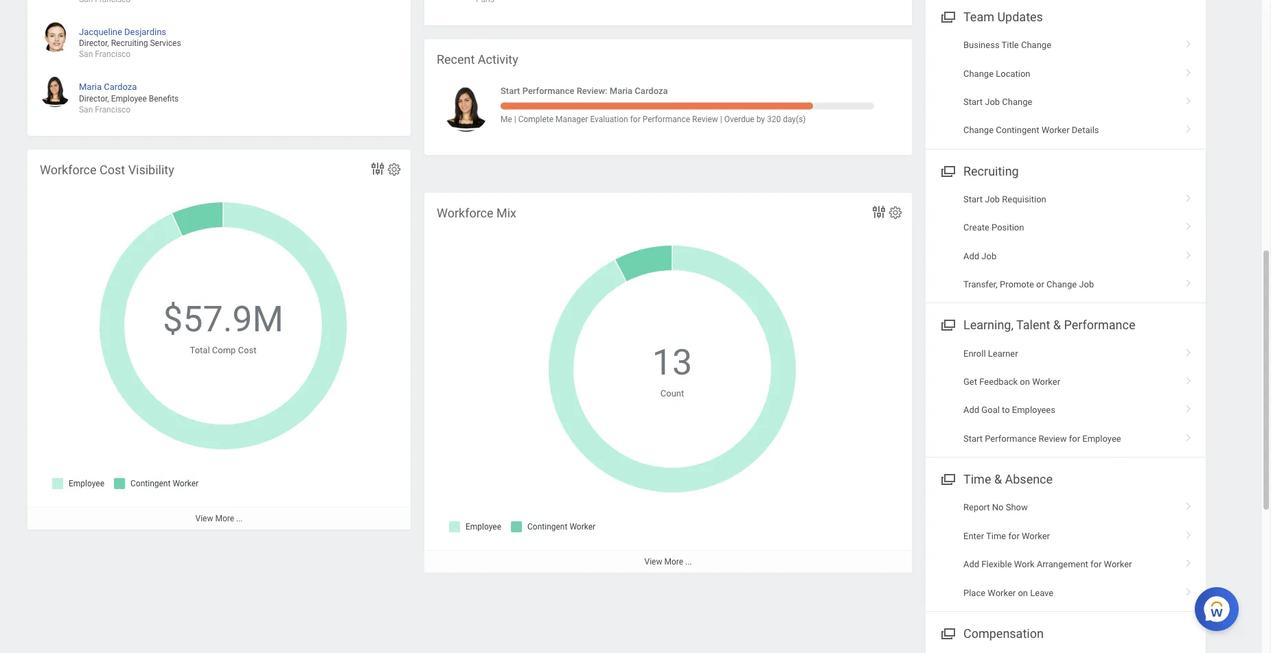 Task type: locate. For each thing, give the bounding box(es) containing it.
san down jacqueline
[[79, 50, 93, 59]]

cost left visibility
[[100, 163, 125, 177]]

review inside recent activity element
[[692, 114, 718, 124]]

chevron right image for start performance review for employee
[[1180, 429, 1198, 443]]

3 chevron right image from the top
[[1180, 120, 1198, 134]]

view for $57.9m
[[195, 515, 213, 524]]

0 vertical spatial francisco
[[95, 50, 131, 59]]

view more ... for 13
[[645, 558, 692, 567]]

worker up 'work'
[[1022, 531, 1050, 542]]

transfer,
[[964, 280, 998, 290]]

updates
[[998, 10, 1043, 24]]

time right the enter
[[986, 531, 1006, 542]]

add flexible work arrangement for worker
[[964, 560, 1132, 570]]

performance up complete
[[522, 86, 575, 96]]

1 horizontal spatial cost
[[238, 345, 256, 356]]

1 vertical spatial workforce
[[437, 206, 494, 220]]

worker up employees on the bottom right of page
[[1032, 377, 1061, 387]]

1 vertical spatial menu group image
[[938, 316, 957, 334]]

menu group image for learning, talent & performance
[[938, 316, 957, 334]]

0 vertical spatial employee
[[111, 94, 147, 104]]

san
[[79, 50, 93, 59], [79, 105, 93, 115]]

maria inside recent activity element
[[610, 86, 633, 96]]

0 horizontal spatial &
[[995, 473, 1002, 487]]

chevron right image inside add flexible work arrangement for worker link
[[1180, 555, 1198, 569]]

jacqueline desjardins
[[79, 27, 166, 37]]

title
[[1002, 40, 1019, 50]]

change down start job change
[[964, 125, 994, 136]]

$57.9m
[[163, 299, 284, 341]]

change contingent worker details
[[964, 125, 1099, 136]]

1 vertical spatial ...
[[686, 558, 692, 567]]

time up report
[[964, 473, 991, 487]]

on right feedback
[[1020, 377, 1030, 387]]

job up create position
[[985, 194, 1000, 205]]

1 vertical spatial view
[[645, 558, 662, 567]]

1 menu group image from the top
[[938, 7, 957, 25]]

transfer, promote or change job
[[964, 280, 1094, 290]]

time inside list
[[986, 531, 1006, 542]]

enroll
[[964, 349, 986, 359]]

1 vertical spatial francisco
[[95, 105, 131, 115]]

0 vertical spatial on
[[1020, 377, 1030, 387]]

business
[[964, 40, 1000, 50]]

menu group image for team updates
[[938, 7, 957, 25]]

chevron right image inside transfer, promote or change job link
[[1180, 275, 1198, 289]]

chevron right image for start job change
[[1180, 92, 1198, 106]]

start for start performance review:  maria cardoza
[[501, 86, 520, 96]]

workforce cost visibility
[[40, 163, 174, 177]]

san inside 'director, recruiting services san francisco'
[[79, 50, 93, 59]]

chevron right image inside enroll learner link
[[1180, 344, 1198, 358]]

chevron right image
[[1180, 64, 1198, 77], [1180, 246, 1198, 260], [1180, 275, 1198, 289], [1180, 344, 1198, 358], [1180, 401, 1198, 414], [1180, 498, 1198, 512], [1180, 527, 1198, 540]]

recruiting down jacqueline desjardins
[[111, 39, 148, 48]]

chevron right image for create position
[[1180, 218, 1198, 232]]

1 menu group image from the top
[[938, 161, 957, 180]]

chevron right image for place worker on leave
[[1180, 584, 1198, 597]]

1 horizontal spatial view more ... link
[[424, 551, 912, 574]]

add down create
[[964, 251, 980, 261]]

worker left details
[[1042, 125, 1070, 136]]

job down create position
[[982, 251, 997, 261]]

view inside workforce cost visibility element
[[195, 515, 213, 524]]

chevron right image for business title change
[[1180, 35, 1198, 49]]

chevron right image inside add job link
[[1180, 246, 1198, 260]]

cost inside the $57.9m total comp cost
[[238, 345, 256, 356]]

place
[[964, 588, 986, 599]]

0 vertical spatial ...
[[236, 515, 243, 524]]

1 horizontal spatial review
[[1039, 434, 1067, 444]]

| right me
[[514, 114, 516, 124]]

view more ... inside workforce cost visibility element
[[195, 515, 243, 524]]

chevron right image for get feedback on worker
[[1180, 372, 1198, 386]]

worker inside get feedback on worker link
[[1032, 377, 1061, 387]]

0 horizontal spatial employee
[[111, 94, 147, 104]]

3 chevron right image from the top
[[1180, 275, 1198, 289]]

start job change
[[964, 97, 1033, 107]]

job inside add job link
[[982, 251, 997, 261]]

... for $57.9m
[[236, 515, 243, 524]]

job down add job link at top
[[1079, 280, 1094, 290]]

on for feedback
[[1020, 377, 1030, 387]]

2 vertical spatial menu group image
[[938, 470, 957, 488]]

employee down maria cardoza
[[111, 94, 147, 104]]

change right 'or'
[[1047, 280, 1077, 290]]

start for start job requisition
[[964, 194, 983, 205]]

employees
[[1012, 406, 1056, 416]]

create position link
[[926, 214, 1206, 242]]

director, inside director, employee benefits san francisco
[[79, 94, 109, 104]]

0 vertical spatial director,
[[79, 39, 109, 48]]

$57.9m total comp cost
[[163, 299, 284, 356]]

maria
[[79, 82, 102, 92], [610, 86, 633, 96]]

0 vertical spatial menu group image
[[938, 161, 957, 180]]

view for 13
[[645, 558, 662, 567]]

6 chevron right image from the top
[[1180, 498, 1198, 512]]

cost
[[100, 163, 125, 177], [238, 345, 256, 356]]

more inside workforce cost visibility element
[[215, 515, 234, 524]]

1 francisco from the top
[[95, 50, 131, 59]]

menu group image left team at top
[[938, 7, 957, 25]]

enter time for worker
[[964, 531, 1050, 542]]

demo_f070.png image
[[444, 87, 489, 132]]

1 horizontal spatial |
[[720, 114, 722, 124]]

more
[[215, 515, 234, 524], [664, 558, 683, 567]]

job inside start job requisition link
[[985, 194, 1000, 205]]

job for start job requisition
[[985, 194, 1000, 205]]

goal
[[982, 406, 1000, 416]]

0 horizontal spatial view more ...
[[195, 515, 243, 524]]

chevron right image for add flexible work arrangement for worker
[[1180, 555, 1198, 569]]

2 menu group image from the top
[[938, 624, 957, 643]]

0 vertical spatial view more ...
[[195, 515, 243, 524]]

job inside start job change link
[[985, 97, 1000, 107]]

more inside workforce mix element
[[664, 558, 683, 567]]

4 chevron right image from the top
[[1180, 344, 1198, 358]]

san inside director, employee benefits san francisco
[[79, 105, 93, 115]]

add left flexible
[[964, 560, 980, 570]]

menu group image for compensation
[[938, 624, 957, 643]]

francisco down jacqueline desjardins
[[95, 50, 131, 59]]

0 vertical spatial view more ... link
[[27, 508, 411, 530]]

0 horizontal spatial cost
[[100, 163, 125, 177]]

0 vertical spatial more
[[215, 515, 234, 524]]

0 horizontal spatial view
[[195, 515, 213, 524]]

...
[[236, 515, 243, 524], [686, 558, 692, 567]]

for
[[630, 114, 641, 124], [1069, 434, 1080, 444], [1009, 531, 1020, 542], [1091, 560, 1102, 570]]

or
[[1037, 280, 1045, 290]]

recruiting up start job requisition on the top right of the page
[[964, 164, 1019, 178]]

1 horizontal spatial &
[[1054, 318, 1061, 333]]

0 vertical spatial menu group image
[[938, 7, 957, 25]]

2 chevron right image from the top
[[1180, 92, 1198, 106]]

feedback
[[980, 377, 1018, 387]]

chevron right image inside start job change link
[[1180, 92, 1198, 106]]

7 chevron right image from the top
[[1180, 527, 1198, 540]]

| left overdue
[[720, 114, 722, 124]]

cardoza up me  |  complete manager evaluation for performance review  |  overdue by 320 day(s)
[[635, 86, 668, 96]]

maria up director, employee benefits san francisco
[[79, 82, 102, 92]]

0 vertical spatial review
[[692, 114, 718, 124]]

compensation
[[964, 627, 1044, 641]]

director, employee benefits san francisco
[[79, 94, 179, 115]]

1 vertical spatial time
[[986, 531, 1006, 542]]

francisco down maria cardoza
[[95, 105, 131, 115]]

worker right place
[[988, 588, 1016, 599]]

worker inside "enter time for worker" link
[[1022, 531, 1050, 542]]

4 chevron right image from the top
[[1180, 189, 1198, 203]]

enroll learner link
[[926, 340, 1206, 368]]

0 horizontal spatial ...
[[236, 515, 243, 524]]

arrangement
[[1037, 560, 1089, 570]]

view more ... link for 13
[[424, 551, 912, 574]]

1 chevron right image from the top
[[1180, 64, 1198, 77]]

cost right comp
[[238, 345, 256, 356]]

visibility
[[128, 163, 174, 177]]

9 chevron right image from the top
[[1180, 584, 1198, 597]]

0 horizontal spatial cardoza
[[104, 82, 137, 92]]

employee down add goal to employees link in the bottom of the page
[[1083, 434, 1121, 444]]

on
[[1020, 377, 1030, 387], [1018, 588, 1028, 599]]

5 chevron right image from the top
[[1180, 401, 1198, 414]]

cardoza inside list item
[[104, 82, 137, 92]]

add for time
[[964, 560, 980, 570]]

view more ... link for $57.9m
[[27, 508, 411, 530]]

on left leave
[[1018, 588, 1028, 599]]

start down change location
[[964, 97, 983, 107]]

flexible
[[982, 560, 1012, 570]]

view more ...
[[195, 515, 243, 524], [645, 558, 692, 567]]

1 horizontal spatial more
[[664, 558, 683, 567]]

0 vertical spatial workforce
[[40, 163, 97, 177]]

review left overdue
[[692, 114, 718, 124]]

maria cardoza link
[[79, 79, 137, 92]]

2 director, from the top
[[79, 94, 109, 104]]

0 vertical spatial time
[[964, 473, 991, 487]]

8 chevron right image from the top
[[1180, 555, 1198, 569]]

1 vertical spatial view more ...
[[645, 558, 692, 567]]

chevron right image inside add goal to employees link
[[1180, 401, 1198, 414]]

2 add from the top
[[964, 406, 980, 416]]

director, inside 'director, recruiting services san francisco'
[[79, 39, 109, 48]]

chevron right image inside create position link
[[1180, 218, 1198, 232]]

0 vertical spatial view
[[195, 515, 213, 524]]

1 horizontal spatial view
[[645, 558, 662, 567]]

list for learning, talent & performance
[[926, 340, 1206, 453]]

1 horizontal spatial cardoza
[[635, 86, 668, 96]]

add flexible work arrangement for worker link
[[926, 551, 1206, 579]]

francisco inside 'director, recruiting services san francisco'
[[95, 50, 131, 59]]

& up no at the right
[[995, 473, 1002, 487]]

start
[[501, 86, 520, 96], [964, 97, 983, 107], [964, 194, 983, 205], [964, 434, 983, 444]]

performance down 'add goal to employees'
[[985, 434, 1037, 444]]

0 vertical spatial san
[[79, 50, 93, 59]]

jacqueline
[[79, 27, 122, 37]]

0 horizontal spatial maria
[[79, 82, 102, 92]]

change right title
[[1021, 40, 1052, 50]]

for down show
[[1009, 531, 1020, 542]]

location
[[996, 68, 1031, 79]]

benefits
[[149, 94, 179, 104]]

1 vertical spatial employee
[[1083, 434, 1121, 444]]

list containing report no show
[[926, 494, 1206, 608]]

francisco inside director, employee benefits san francisco
[[95, 105, 131, 115]]

list containing start job requisition
[[926, 185, 1206, 299]]

3 add from the top
[[964, 560, 980, 570]]

change up contingent
[[1002, 97, 1033, 107]]

count
[[661, 389, 684, 399]]

... for 13
[[686, 558, 692, 567]]

more for 13
[[664, 558, 683, 567]]

chevron right image inside change contingent worker details link
[[1180, 120, 1198, 134]]

1 horizontal spatial view more ...
[[645, 558, 692, 567]]

1 horizontal spatial maria
[[610, 86, 633, 96]]

add left goal
[[964, 406, 980, 416]]

director, recruiting services san francisco
[[79, 39, 181, 59]]

by
[[757, 114, 765, 124]]

chevron right image for change location
[[1180, 64, 1198, 77]]

1 vertical spatial menu group image
[[938, 624, 957, 643]]

view more ... inside workforce mix element
[[645, 558, 692, 567]]

chevron right image inside report no show link
[[1180, 498, 1198, 512]]

time
[[964, 473, 991, 487], [986, 531, 1006, 542]]

1 vertical spatial cost
[[238, 345, 256, 356]]

5 chevron right image from the top
[[1180, 218, 1198, 232]]

1 horizontal spatial ...
[[686, 558, 692, 567]]

1 horizontal spatial workforce
[[437, 206, 494, 220]]

san down maria cardoza
[[79, 105, 93, 115]]

start up me
[[501, 86, 520, 96]]

1 vertical spatial add
[[964, 406, 980, 416]]

menu group image
[[938, 7, 957, 25], [938, 624, 957, 643]]

view more ... link
[[27, 508, 411, 530], [424, 551, 912, 574]]

0 horizontal spatial view more ... link
[[27, 508, 411, 530]]

list containing business title change
[[926, 31, 1206, 145]]

day(s)
[[783, 114, 806, 124]]

chevron right image inside change location link
[[1180, 64, 1198, 77]]

recruiting
[[111, 39, 148, 48], [964, 164, 1019, 178]]

recent activity element
[[424, 39, 912, 155]]

0 horizontal spatial more
[[215, 515, 234, 524]]

0 vertical spatial recruiting
[[111, 39, 148, 48]]

2 san from the top
[[79, 105, 93, 115]]

1 add from the top
[[964, 251, 980, 261]]

review down add goal to employees link in the bottom of the page
[[1039, 434, 1067, 444]]

business title change link
[[926, 31, 1206, 59]]

add goal to employees
[[964, 406, 1056, 416]]

activity
[[478, 52, 518, 67]]

start performance review for employee link
[[926, 425, 1206, 453]]

enter time for worker link
[[926, 523, 1206, 551]]

& right talent
[[1054, 318, 1061, 333]]

recruiting inside 'director, recruiting services san francisco'
[[111, 39, 148, 48]]

director, down maria cardoza
[[79, 94, 109, 104]]

1 vertical spatial director,
[[79, 94, 109, 104]]

6 chevron right image from the top
[[1180, 372, 1198, 386]]

worker inside place worker on leave link
[[988, 588, 1016, 599]]

workforce cost visibility element
[[27, 150, 411, 530]]

francisco for jacqueline
[[95, 50, 131, 59]]

start inside recent activity element
[[501, 86, 520, 96]]

2 menu group image from the top
[[938, 316, 957, 334]]

... inside workforce mix element
[[686, 558, 692, 567]]

chevron right image inside start performance review for employee link
[[1180, 429, 1198, 443]]

2 chevron right image from the top
[[1180, 246, 1198, 260]]

1 horizontal spatial employee
[[1083, 434, 1121, 444]]

for down add goal to employees link in the bottom of the page
[[1069, 434, 1080, 444]]

view inside workforce mix element
[[645, 558, 662, 567]]

0 horizontal spatial recruiting
[[111, 39, 148, 48]]

start down goal
[[964, 434, 983, 444]]

report no show
[[964, 503, 1028, 513]]

1 san from the top
[[79, 50, 93, 59]]

maria right review:
[[610, 86, 633, 96]]

complete
[[518, 114, 554, 124]]

chevron right image inside "enter time for worker" link
[[1180, 527, 1198, 540]]

chevron right image inside start job requisition link
[[1180, 189, 1198, 203]]

chevron right image inside place worker on leave link
[[1180, 584, 1198, 597]]

7 chevron right image from the top
[[1180, 429, 1198, 443]]

chevron right image inside business title change link
[[1180, 35, 1198, 49]]

job down change location
[[985, 97, 1000, 107]]

1 horizontal spatial recruiting
[[964, 164, 1019, 178]]

3 menu group image from the top
[[938, 470, 957, 488]]

workforce mix
[[437, 206, 517, 220]]

business title change
[[964, 40, 1052, 50]]

for right arrangement
[[1091, 560, 1102, 570]]

jacqueline desjardins link
[[79, 24, 166, 37]]

chevron right image inside get feedback on worker link
[[1180, 372, 1198, 386]]

evaluation
[[590, 114, 628, 124]]

cardoza up director, employee benefits san francisco
[[104, 82, 137, 92]]

start up create
[[964, 194, 983, 205]]

show
[[1006, 503, 1028, 513]]

menu group image left compensation in the bottom right of the page
[[938, 624, 957, 643]]

list containing enroll learner
[[926, 340, 1206, 453]]

0 horizontal spatial review
[[692, 114, 718, 124]]

start performance review for employee
[[964, 434, 1121, 444]]

1 director, from the top
[[79, 39, 109, 48]]

list
[[40, 0, 398, 125], [926, 31, 1206, 145], [926, 185, 1206, 299], [926, 340, 1206, 453], [926, 494, 1206, 608]]

view
[[195, 515, 213, 524], [645, 558, 662, 567]]

0 vertical spatial add
[[964, 251, 980, 261]]

performance
[[522, 86, 575, 96], [643, 114, 690, 124], [1064, 318, 1136, 333], [985, 434, 1037, 444]]

director, for jacqueline
[[79, 39, 109, 48]]

review
[[692, 114, 718, 124], [1039, 434, 1067, 444]]

2 | from the left
[[720, 114, 722, 124]]

1 vertical spatial more
[[664, 558, 683, 567]]

... inside workforce cost visibility element
[[236, 515, 243, 524]]

add
[[964, 251, 980, 261], [964, 406, 980, 416], [964, 560, 980, 570]]

director, down jacqueline
[[79, 39, 109, 48]]

1 vertical spatial on
[[1018, 588, 1028, 599]]

2 francisco from the top
[[95, 105, 131, 115]]

1 vertical spatial san
[[79, 105, 93, 115]]

0 vertical spatial &
[[1054, 318, 1061, 333]]

chevron right image
[[1180, 35, 1198, 49], [1180, 92, 1198, 106], [1180, 120, 1198, 134], [1180, 189, 1198, 203], [1180, 218, 1198, 232], [1180, 372, 1198, 386], [1180, 429, 1198, 443], [1180, 555, 1198, 569], [1180, 584, 1198, 597]]

1 vertical spatial view more ... link
[[424, 551, 912, 574]]

1 vertical spatial review
[[1039, 434, 1067, 444]]

mix
[[497, 206, 517, 220]]

workforce for 13
[[437, 206, 494, 220]]

1 chevron right image from the top
[[1180, 35, 1198, 49]]

add job link
[[926, 242, 1206, 271]]

2 vertical spatial add
[[964, 560, 980, 570]]

for right evaluation on the left top of the page
[[630, 114, 641, 124]]

worker right arrangement
[[1104, 560, 1132, 570]]

for inside recent activity element
[[630, 114, 641, 124]]

requisition
[[1002, 194, 1047, 205]]

0 horizontal spatial workforce
[[40, 163, 97, 177]]

employee
[[111, 94, 147, 104], [1083, 434, 1121, 444]]

0 horizontal spatial |
[[514, 114, 516, 124]]

menu group image
[[938, 161, 957, 180], [938, 316, 957, 334], [938, 470, 957, 488]]

job
[[985, 97, 1000, 107], [985, 194, 1000, 205], [982, 251, 997, 261], [1079, 280, 1094, 290]]



Task type: describe. For each thing, give the bounding box(es) containing it.
menu group image for recruiting
[[938, 161, 957, 180]]

enroll learner
[[964, 349, 1018, 359]]

recent activity
[[437, 52, 518, 67]]

learning,
[[964, 318, 1014, 333]]

report no show link
[[926, 494, 1206, 523]]

employee inside start performance review for employee link
[[1083, 434, 1121, 444]]

chevron right image for enter time for worker
[[1180, 527, 1198, 540]]

configure workforce mix image
[[888, 205, 903, 220]]

cardoza inside recent activity element
[[635, 86, 668, 96]]

learner
[[988, 349, 1018, 359]]

to
[[1002, 406, 1010, 416]]

learning, talent & performance
[[964, 318, 1136, 333]]

report
[[964, 503, 990, 513]]

employee inside director, employee benefits san francisco
[[111, 94, 147, 104]]

chevron right image for report no show
[[1180, 498, 1198, 512]]

start job requisition
[[964, 194, 1047, 205]]

promote
[[1000, 280, 1034, 290]]

change location
[[964, 68, 1031, 79]]

add for learning,
[[964, 406, 980, 416]]

chevron right image for add goal to employees
[[1180, 401, 1198, 414]]

position
[[992, 223, 1024, 233]]

start performance review:  maria cardoza
[[501, 86, 668, 96]]

13 count
[[652, 342, 693, 399]]

list for team updates
[[926, 31, 1206, 145]]

0 vertical spatial cost
[[100, 163, 125, 177]]

maria cardoza list item
[[40, 77, 398, 115]]

san for maria cardoza
[[79, 105, 93, 115]]

enter
[[964, 531, 984, 542]]

manager
[[556, 114, 588, 124]]

job for start job change
[[985, 97, 1000, 107]]

job for add job
[[982, 251, 997, 261]]

team
[[964, 10, 995, 24]]

work
[[1014, 560, 1035, 570]]

configure workforce cost visibility image
[[387, 162, 402, 177]]

add goal to employees link
[[926, 397, 1206, 425]]

me  |  complete manager evaluation for performance review  |  overdue by 320 day(s)
[[501, 114, 806, 124]]

1 vertical spatial recruiting
[[964, 164, 1019, 178]]

performance up enroll learner link
[[1064, 318, 1136, 333]]

create position
[[964, 223, 1024, 233]]

create
[[964, 223, 990, 233]]

chevron right image for transfer, promote or change job
[[1180, 275, 1198, 289]]

1 | from the left
[[514, 114, 516, 124]]

absence
[[1005, 473, 1053, 487]]

review inside list
[[1039, 434, 1067, 444]]

320
[[767, 114, 781, 124]]

contingent
[[996, 125, 1040, 136]]

overdue
[[724, 114, 755, 124]]

job inside transfer, promote or change job link
[[1079, 280, 1094, 290]]

chevron right image for add job
[[1180, 246, 1198, 260]]

chevron right image for change contingent worker details
[[1180, 120, 1198, 134]]

13
[[652, 342, 693, 384]]

worker inside change contingent worker details link
[[1042, 125, 1070, 136]]

change location link
[[926, 59, 1206, 88]]

on for worker
[[1018, 588, 1028, 599]]

worker inside add flexible work arrangement for worker link
[[1104, 560, 1132, 570]]

performance right evaluation on the left top of the page
[[643, 114, 690, 124]]

chevron right image for enroll learner
[[1180, 344, 1198, 358]]

change contingent worker details link
[[926, 116, 1206, 145]]

leave
[[1030, 588, 1054, 599]]

configure and view chart data image
[[370, 161, 386, 177]]

get feedback on worker link
[[926, 368, 1206, 397]]

total
[[190, 345, 210, 356]]

details
[[1072, 125, 1099, 136]]

jacqueline desjardins list item
[[40, 21, 398, 60]]

time & absence
[[964, 473, 1053, 487]]

me
[[501, 114, 512, 124]]

list for time & absence
[[926, 494, 1206, 608]]

review:
[[577, 86, 608, 96]]

view more ... for $57.9m
[[195, 515, 243, 524]]

1 vertical spatial &
[[995, 473, 1002, 487]]

add job
[[964, 251, 997, 261]]

more for $57.9m
[[215, 515, 234, 524]]

place worker on leave
[[964, 588, 1054, 599]]

francisco for maria
[[95, 105, 131, 115]]

get
[[964, 377, 977, 387]]

director, for maria
[[79, 94, 109, 104]]

chevron right image for start job requisition
[[1180, 189, 1198, 203]]

transfer, promote or change job link
[[926, 271, 1206, 299]]

13 button
[[652, 339, 695, 387]]

start job requisition link
[[926, 185, 1206, 214]]

comp
[[212, 345, 236, 356]]

maria inside list item
[[79, 82, 102, 92]]

start for start performance review for employee
[[964, 434, 983, 444]]

list containing jacqueline desjardins
[[40, 0, 398, 125]]

team updates
[[964, 10, 1043, 24]]

configure and view chart data image
[[871, 204, 887, 220]]

start for start job change
[[964, 97, 983, 107]]

change down business
[[964, 68, 994, 79]]

$57.9m button
[[163, 296, 286, 344]]

menu group image for time & absence
[[938, 470, 957, 488]]

recent
[[437, 52, 475, 67]]

performance inside list
[[985, 434, 1037, 444]]

services
[[150, 39, 181, 48]]

workforce mix element
[[424, 193, 912, 574]]

place worker on leave link
[[926, 579, 1206, 608]]

get feedback on worker
[[964, 377, 1061, 387]]

san for jacqueline desjardins
[[79, 50, 93, 59]]

no
[[992, 503, 1004, 513]]

talent
[[1017, 318, 1050, 333]]

workforce for $57.9m
[[40, 163, 97, 177]]

list for recruiting
[[926, 185, 1206, 299]]

maria cardoza
[[79, 82, 137, 92]]

desjardins
[[124, 27, 166, 37]]



Task type: vqa. For each thing, say whether or not it's contained in the screenshot.


